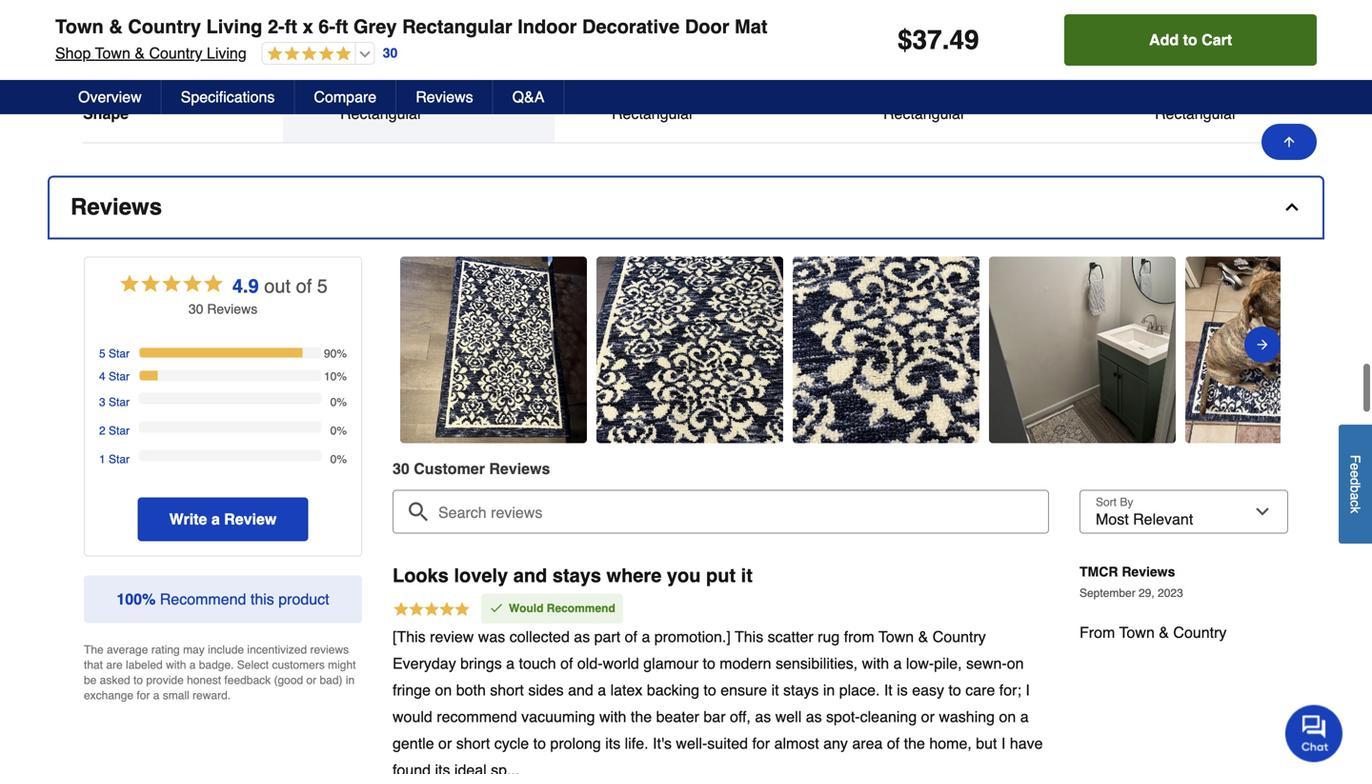 Task type: locate. For each thing, give the bounding box(es) containing it.
1 vertical spatial s
[[542, 460, 550, 478]]

rectangular down add to cart button
[[1155, 105, 1238, 122]]

1 horizontal spatial polyester cell
[[884, 46, 1041, 65]]

star right 2
[[109, 424, 130, 438]]

provide
[[146, 674, 184, 688]]

both
[[456, 682, 486, 700]]

sp...
[[491, 762, 520, 775]]

it inside [this review was collected as part of a promotion.] this scatter rug from town & country everyday brings a touch of old-world glamour to modern sensibilities, with a low-pile, sewn-on fringe on both short sides and a latex backing to ensure it stays in place. it is easy to care for; i would recommend vacuuming with the beater bar off, as well as spot-cleaning or washing on a gentle or short cycle to prolong its life. it's well-suited for almost any area of the home, but i have found its ideal sp...
[[772, 682, 779, 700]]

care
[[966, 682, 995, 700]]

f e e d b a c k button
[[1339, 425, 1373, 544]]

2 vertical spatial 30
[[393, 460, 410, 478]]

suited
[[708, 735, 748, 753]]

checkmark image
[[489, 601, 504, 616]]

mat
[[735, 16, 768, 38]]

0 horizontal spatial its
[[435, 762, 450, 775]]

i right "but"
[[1002, 735, 1006, 753]]

stays up would recommend
[[553, 565, 601, 587]]

to inside the average rating may include incentivized reviews that are labeled with a badge. select customers might be asked to provide honest feedback (good or bad) in exchange for a small reward.
[[133, 674, 143, 688]]

1 horizontal spatial for
[[753, 735, 770, 753]]

review right the customer
[[489, 460, 542, 478]]

town up low-
[[879, 629, 914, 646]]

3 polyester from the left
[[1155, 46, 1219, 64]]

&
[[109, 16, 123, 38], [135, 44, 145, 62], [1159, 624, 1170, 642], [919, 629, 929, 646]]

5 star from the top
[[109, 453, 130, 466]]

0 vertical spatial stays
[[553, 565, 601, 587]]

star for 2 star
[[109, 424, 130, 438]]

in down sensibilities,
[[823, 682, 835, 700]]

living up specifications
[[207, 44, 247, 62]]

with
[[862, 655, 889, 673], [166, 659, 186, 672], [600, 709, 627, 726]]

1 horizontal spatial reviews
[[416, 88, 473, 106]]

short right both
[[490, 682, 524, 700]]

& up material
[[109, 16, 123, 38]]

4.9 stars image down x
[[263, 46, 351, 63]]

rug
[[818, 629, 840, 646]]

1 horizontal spatial ft
[[336, 16, 348, 38]]

2 horizontal spatial with
[[862, 655, 889, 673]]

review inside button
[[224, 511, 277, 528]]

2
[[99, 424, 106, 438]]

or down 'easy'
[[921, 709, 935, 726]]

4.9 stars image
[[263, 46, 351, 63], [118, 272, 225, 300]]

on left both
[[435, 682, 452, 700]]

1 vertical spatial review
[[489, 460, 542, 478]]

star right 1
[[109, 453, 130, 466]]

[this review was collected as part of a promotion.] this scatter rug from town & country everyday brings a touch of old-world glamour to modern sensibilities, with a low-pile, sewn-on fringe on both short sides and a latex backing to ensure it stays in place. it is easy to care for; i would recommend vacuuming with the beater bar off, as well as spot-cleaning or washing on a gentle or short cycle to prolong its life. it's well-suited for almost any area of the home, but i have found its ideal sp...
[[393, 629, 1043, 775]]

review
[[207, 301, 251, 317], [489, 460, 542, 478], [224, 511, 277, 528]]

0 horizontal spatial with
[[166, 659, 186, 672]]

review down the 4.9
[[207, 301, 251, 317]]

ft
[[285, 16, 297, 38], [336, 16, 348, 38]]

2 polyester from the left
[[884, 46, 947, 64]]

sensibilities,
[[776, 655, 858, 673]]

a
[[1348, 493, 1364, 501], [211, 511, 220, 528], [642, 629, 650, 646], [506, 655, 515, 673], [894, 655, 902, 673], [189, 659, 196, 672], [598, 682, 606, 700], [153, 689, 160, 703], [1021, 709, 1029, 726]]

i
[[1026, 682, 1030, 700], [1002, 735, 1006, 753]]

2 rectangular cell from the left
[[612, 104, 769, 123]]

0 horizontal spatial reviews
[[71, 194, 162, 220]]

49
[[950, 25, 980, 55]]

for right suited
[[753, 735, 770, 753]]

review inside 4.9 out of 5 30 review s
[[207, 301, 251, 317]]

2 vertical spatial review
[[224, 511, 277, 528]]

2 e from the top
[[1348, 471, 1364, 478]]

rectangular down decorative on the left of page
[[612, 105, 694, 122]]

spot-
[[826, 709, 860, 726]]

4 star from the top
[[109, 424, 130, 438]]

0 vertical spatial 5
[[317, 275, 328, 297]]

rectangular down 37
[[884, 105, 966, 122]]

0 horizontal spatial and
[[513, 565, 547, 587]]

ft left x
[[285, 16, 297, 38]]

5 up 4
[[99, 347, 106, 361]]

reward.
[[193, 689, 231, 703]]

1 horizontal spatial i
[[1026, 682, 1030, 700]]

1 horizontal spatial the
[[904, 735, 925, 753]]

0 vertical spatial short
[[490, 682, 524, 700]]

it right put at right bottom
[[741, 565, 753, 587]]

reviews up 29,
[[1122, 565, 1176, 580]]

rectangular cell
[[340, 104, 498, 123], [612, 104, 769, 123], [884, 104, 1041, 123], [1155, 104, 1313, 123]]

to up bar
[[704, 682, 717, 700]]

2 vertical spatial on
[[999, 709, 1016, 726]]

cleaning
[[860, 709, 917, 726]]

average
[[107, 644, 148, 657]]

of
[[296, 275, 312, 297], [625, 629, 638, 646], [561, 655, 573, 673], [887, 735, 900, 753]]

with down the 'rating'
[[166, 659, 186, 672]]

4.9 stars image left the 4.9
[[118, 272, 225, 300]]

town
[[55, 16, 104, 38], [95, 44, 130, 62], [1120, 624, 1155, 642], [879, 629, 914, 646]]

0 vertical spatial on
[[1007, 655, 1024, 673]]

or right gentle
[[439, 735, 452, 753]]

1 vertical spatial 0%
[[330, 424, 347, 438]]

rectangular down the grey
[[340, 105, 423, 122]]

with down latex
[[600, 709, 627, 726]]

everyday
[[393, 655, 456, 673]]

in down might
[[346, 674, 355, 688]]

material
[[83, 46, 141, 64]]

0 horizontal spatial or
[[306, 674, 317, 688]]

1 horizontal spatial in
[[823, 682, 835, 700]]

reviews down town & country living 2-ft x 6-ft grey rectangular indoor decorative door mat
[[416, 88, 473, 106]]

1 horizontal spatial it
[[772, 682, 779, 700]]

1 horizontal spatial its
[[606, 735, 621, 753]]

e up b
[[1348, 471, 1364, 478]]

e up d
[[1348, 463, 1364, 471]]

to right cycle
[[533, 735, 546, 753]]

2 polyester cell from the left
[[884, 46, 1041, 65]]

as left part
[[574, 629, 590, 646]]

select
[[237, 659, 269, 672]]

0 vertical spatial it
[[741, 565, 753, 587]]

its left life.
[[606, 735, 621, 753]]

customer
[[414, 460, 485, 478]]

product
[[279, 591, 329, 608]]

1 vertical spatial stays
[[784, 682, 819, 700]]

0 horizontal spatial polyester
[[340, 46, 404, 64]]

looks lovely and stays where you put it
[[393, 565, 753, 587]]

2 horizontal spatial reviews
[[1122, 565, 1176, 580]]

reviews down shape
[[71, 194, 162, 220]]

reviews
[[310, 644, 349, 657]]

2 vertical spatial or
[[439, 735, 452, 753]]

in inside the average rating may include incentivized reviews that are labeled with a badge. select customers might be asked to provide honest feedback (good or bad) in exchange for a small reward.
[[346, 674, 355, 688]]

& inside [this review was collected as part of a promotion.] this scatter rug from town & country everyday brings a touch of old-world glamour to modern sensibilities, with a low-pile, sewn-on fringe on both short sides and a latex backing to ensure it stays in place. it is easy to care for; i would recommend vacuuming with the beater bar off, as well as spot-cleaning or washing on a gentle or short cycle to prolong its life. it's well-suited for almost any area of the home, but i have found its ideal sp...
[[919, 629, 929, 646]]

37
[[913, 25, 942, 55]]

q&a
[[513, 88, 545, 106]]

30 inside 4.9 out of 5 30 review s
[[189, 301, 203, 317]]

1 vertical spatial and
[[568, 682, 594, 700]]

as right off,
[[755, 709, 771, 726]]

the up life.
[[631, 709, 652, 726]]

0 vertical spatial 4.9 stars image
[[263, 46, 351, 63]]

3 0% from the top
[[330, 453, 347, 466]]

a left latex
[[598, 682, 606, 700]]

0 horizontal spatial ft
[[285, 16, 297, 38]]

prolong
[[550, 735, 601, 753]]

2 star from the top
[[109, 370, 130, 383]]

Search reviews text field
[[400, 490, 1042, 523]]

collected
[[510, 629, 570, 646]]

to down promotion.]
[[703, 655, 716, 673]]

2 vertical spatial reviews
[[1122, 565, 1176, 580]]

promotion.]
[[655, 629, 731, 646]]

ft left the grey
[[336, 16, 348, 38]]

1 vertical spatial or
[[921, 709, 935, 726]]

it
[[741, 565, 753, 587], [772, 682, 779, 700]]

it up "well" in the bottom of the page
[[772, 682, 779, 700]]

0 vertical spatial for
[[137, 689, 150, 703]]

30
[[383, 45, 398, 61], [189, 301, 203, 317], [393, 460, 410, 478]]

1 horizontal spatial 4.9 stars image
[[263, 46, 351, 63]]

0% for 1 star
[[330, 453, 347, 466]]

might
[[328, 659, 356, 672]]

rectangular cell down door
[[612, 104, 769, 123]]

3 star
[[99, 396, 130, 409]]

1 vertical spatial for
[[753, 735, 770, 753]]

its left ideal
[[435, 762, 450, 775]]

polyester for first polyester cell from left
[[340, 46, 404, 64]]

1 vertical spatial the
[[904, 735, 925, 753]]

or
[[306, 674, 317, 688], [921, 709, 935, 726], [439, 735, 452, 753]]

and up "would"
[[513, 565, 547, 587]]

10%
[[324, 370, 347, 383]]

country up pile,
[[933, 629, 986, 646]]

0 horizontal spatial recommend
[[160, 591, 246, 608]]

or left bad)
[[306, 674, 317, 688]]

1 horizontal spatial and
[[568, 682, 594, 700]]

2 0% from the top
[[330, 424, 347, 438]]

2 ft from the left
[[336, 16, 348, 38]]

1 polyester from the left
[[340, 46, 404, 64]]

1 living from the top
[[206, 16, 263, 38]]

star for 3 star
[[109, 396, 130, 409]]

4
[[99, 370, 106, 383]]

a up k
[[1348, 493, 1364, 501]]

and down old-
[[568, 682, 594, 700]]

living left 2- on the left top of page
[[206, 16, 263, 38]]

recommend up may
[[160, 591, 246, 608]]

on down for;
[[999, 709, 1016, 726]]

polyester for 1st polyester cell from right
[[1155, 46, 1219, 64]]

a up have
[[1021, 709, 1029, 726]]

from
[[1080, 624, 1116, 642]]

1 horizontal spatial stays
[[784, 682, 819, 700]]

decorative
[[582, 16, 680, 38]]

0 horizontal spatial in
[[346, 674, 355, 688]]

recommend down looks lovely and stays where you put it
[[547, 602, 616, 616]]

rectangular for 1st rectangular cell from right
[[1155, 105, 1238, 122]]

town right shop
[[95, 44, 130, 62]]

1 0% from the top
[[330, 396, 347, 409]]

sides
[[528, 682, 564, 700]]

1 horizontal spatial polyester
[[884, 46, 947, 64]]

to right add
[[1183, 31, 1198, 49]]

be
[[84, 674, 97, 688]]

country down 2023
[[1174, 624, 1227, 642]]

1 vertical spatial 4.9 stars image
[[118, 272, 225, 300]]

review right write
[[224, 511, 277, 528]]

star for 4 star
[[109, 370, 130, 383]]

star up 4 star
[[109, 347, 130, 361]]

a left low-
[[894, 655, 902, 673]]

the left home,
[[904, 735, 925, 753]]

1 vertical spatial 30
[[189, 301, 203, 317]]

on up for;
[[1007, 655, 1024, 673]]

1 horizontal spatial 5
[[317, 275, 328, 297]]

a up glamour
[[642, 629, 650, 646]]

0 vertical spatial review
[[207, 301, 251, 317]]

star right 3
[[109, 396, 130, 409]]

rectangular cell up arrow up icon
[[1155, 104, 1313, 123]]

0 horizontal spatial i
[[1002, 735, 1006, 753]]

stays up "well" in the bottom of the page
[[784, 682, 819, 700]]

e
[[1348, 463, 1364, 471], [1348, 471, 1364, 478]]

2 horizontal spatial polyester cell
[[1155, 46, 1313, 65]]

i right for;
[[1026, 682, 1030, 700]]

1 vertical spatial it
[[772, 682, 779, 700]]

0 vertical spatial living
[[206, 16, 263, 38]]

with up it
[[862, 655, 889, 673]]

5 inside 4.9 out of 5 30 review s
[[317, 275, 328, 297]]

2 horizontal spatial polyester
[[1155, 46, 1219, 64]]

0 horizontal spatial s
[[251, 301, 258, 317]]

a left touch at left
[[506, 655, 515, 673]]

town inside [this review was collected as part of a promotion.] this scatter rug from town & country everyday brings a touch of old-world glamour to modern sensibilities, with a low-pile, sewn-on fringe on both short sides and a latex backing to ensure it stays in place. it is easy to care for; i would recommend vacuuming with the beater bar off, as well as spot-cleaning or washing on a gentle or short cycle to prolong its life. it's well-suited for almost any area of the home, but i have found its ideal sp...
[[879, 629, 914, 646]]

0%
[[330, 396, 347, 409], [330, 424, 347, 438], [330, 453, 347, 466]]

vacuuming
[[522, 709, 595, 726]]

0 vertical spatial or
[[306, 674, 317, 688]]

1 star from the top
[[109, 347, 130, 361]]

1 vertical spatial reviews
[[71, 194, 162, 220]]

0 horizontal spatial polyester cell
[[340, 46, 498, 65]]

1 vertical spatial living
[[207, 44, 247, 62]]

found
[[393, 762, 431, 775]]

1 vertical spatial 5
[[99, 347, 106, 361]]

almost
[[775, 735, 819, 753]]

1 e from the top
[[1348, 463, 1364, 471]]

1 vertical spatial its
[[435, 762, 450, 775]]

chevron up image
[[1283, 198, 1302, 217]]

0 horizontal spatial for
[[137, 689, 150, 703]]

of right part
[[625, 629, 638, 646]]

old-
[[578, 655, 603, 673]]

living
[[206, 16, 263, 38], [207, 44, 247, 62]]

1 rectangular cell from the left
[[340, 104, 498, 123]]

100
[[117, 591, 142, 608]]

rectangular
[[402, 16, 513, 38], [340, 105, 423, 122], [612, 105, 694, 122], [884, 105, 966, 122], [1155, 105, 1238, 122]]

rectangular cell down town & country living 2-ft x 6-ft grey rectangular indoor decorative door mat
[[340, 104, 498, 123]]

town right the from
[[1120, 624, 1155, 642]]

is
[[897, 682, 908, 700]]

0% for 3 star
[[330, 396, 347, 409]]

reviews
[[416, 88, 473, 106], [71, 194, 162, 220], [1122, 565, 1176, 580]]

shop town & country living
[[55, 44, 247, 62]]

polyester cell
[[340, 46, 498, 65], [884, 46, 1041, 65], [1155, 46, 1313, 65]]

polyester
[[340, 46, 404, 64], [884, 46, 947, 64], [1155, 46, 1219, 64]]

for down provide
[[137, 689, 150, 703]]

of right area
[[887, 735, 900, 753]]

0 vertical spatial 30
[[383, 45, 398, 61]]

out
[[264, 275, 291, 297]]

a down may
[[189, 659, 196, 672]]

as right "well" in the bottom of the page
[[806, 709, 822, 726]]

may
[[183, 644, 205, 657]]

area
[[853, 735, 883, 753]]

5 right out
[[317, 275, 328, 297]]

to down labeled
[[133, 674, 143, 688]]

0 vertical spatial 0%
[[330, 396, 347, 409]]

rectangular for first rectangular cell
[[340, 105, 423, 122]]

star right 4
[[109, 370, 130, 383]]

2 vertical spatial 0%
[[330, 453, 347, 466]]

0 vertical spatial s
[[251, 301, 258, 317]]

as
[[574, 629, 590, 646], [755, 709, 771, 726], [806, 709, 822, 726]]

3 star from the top
[[109, 396, 130, 409]]

short up ideal
[[456, 735, 490, 753]]

specifications
[[181, 88, 275, 106]]

b
[[1348, 486, 1364, 493]]

0 vertical spatial reviews
[[416, 88, 473, 106]]

gentle
[[393, 735, 434, 753]]

of right out
[[296, 275, 312, 297]]

bad)
[[320, 674, 343, 688]]

0 vertical spatial i
[[1026, 682, 1030, 700]]

rectangular cell down 49
[[884, 104, 1041, 123]]

%
[[142, 591, 156, 608]]

rectangular for third rectangular cell from the left
[[884, 105, 966, 122]]

2 horizontal spatial or
[[921, 709, 935, 726]]

& up low-
[[919, 629, 929, 646]]

3 rectangular cell from the left
[[884, 104, 1041, 123]]

cart
[[1202, 31, 1233, 49]]

in
[[346, 674, 355, 688], [823, 682, 835, 700]]

from
[[844, 629, 875, 646]]

country
[[128, 16, 201, 38], [149, 44, 203, 62], [1174, 624, 1227, 642], [933, 629, 986, 646]]

customers
[[272, 659, 325, 672]]

0 horizontal spatial the
[[631, 709, 652, 726]]

short
[[490, 682, 524, 700], [456, 735, 490, 753]]



Task type: describe. For each thing, give the bounding box(es) containing it.
badge.
[[199, 659, 234, 672]]

1 horizontal spatial with
[[600, 709, 627, 726]]

0 horizontal spatial stays
[[553, 565, 601, 587]]

uploaded image image
[[1186, 341, 1373, 360]]

2023
[[1158, 587, 1184, 600]]

washing
[[939, 709, 995, 726]]

0 horizontal spatial 5
[[99, 347, 106, 361]]

of left old-
[[561, 655, 573, 673]]

low-
[[906, 655, 934, 673]]

put
[[706, 565, 736, 587]]

review for 30 customer review s
[[489, 460, 542, 478]]

place.
[[840, 682, 880, 700]]

would
[[393, 709, 433, 726]]

30 for 30
[[383, 45, 398, 61]]

k
[[1348, 507, 1364, 514]]

chat invite button image
[[1286, 705, 1344, 763]]

any
[[824, 735, 848, 753]]

s inside 4.9 out of 5 30 review s
[[251, 301, 258, 317]]

add to cart
[[1150, 31, 1233, 49]]

beater
[[656, 709, 700, 726]]

or inside the average rating may include incentivized reviews that are labeled with a badge. select customers might be asked to provide honest feedback (good or bad) in exchange for a small reward.
[[306, 674, 317, 688]]

perfection image image
[[989, 341, 1176, 360]]

labeled
[[126, 659, 163, 672]]

2 living from the top
[[207, 44, 247, 62]]

exchange
[[84, 689, 133, 703]]

country up shop town & country living
[[128, 16, 201, 38]]

for;
[[1000, 682, 1022, 700]]

feedback
[[224, 674, 271, 688]]

touch
[[519, 655, 556, 673]]

well
[[776, 709, 802, 726]]

write a review button
[[138, 498, 308, 542]]

add to cart button
[[1065, 14, 1317, 66]]

0 vertical spatial and
[[513, 565, 547, 587]]

1 horizontal spatial as
[[755, 709, 771, 726]]

1 ft from the left
[[285, 16, 297, 38]]

to left the care
[[949, 682, 962, 700]]

it's
[[653, 735, 672, 753]]

0 horizontal spatial 4.9 stars image
[[118, 272, 225, 300]]

scatter
[[768, 629, 814, 646]]

0 vertical spatial its
[[606, 735, 621, 753]]

bar
[[704, 709, 726, 726]]

1 horizontal spatial s
[[542, 460, 550, 478]]

country inside [this review was collected as part of a promotion.] this scatter rug from town & country everyday brings a touch of old-world glamour to modern sensibilities, with a low-pile, sewn-on fringe on both short sides and a latex backing to ensure it stays in place. it is easy to care for; i would recommend vacuuming with the beater bar off, as well as spot-cleaning or washing on a gentle or short cycle to prolong its life. it's well-suited for almost any area of the home, but i have found its ideal sp...
[[933, 629, 986, 646]]

polyester for second polyester cell from the right
[[884, 46, 947, 64]]

have
[[1010, 735, 1043, 753]]

a right write
[[211, 511, 220, 528]]

rectangular right the grey
[[402, 16, 513, 38]]

& down 2023
[[1159, 624, 1170, 642]]

small
[[163, 689, 189, 703]]

ideal
[[455, 762, 487, 775]]

.
[[942, 25, 950, 55]]

and inside [this review was collected as part of a promotion.] this scatter rug from town & country everyday brings a touch of old-world glamour to modern sensibilities, with a low-pile, sewn-on fringe on both short sides and a latex backing to ensure it stays in place. it is easy to care for; i would recommend vacuuming with the beater bar off, as well as spot-cleaning or washing on a gentle or short cycle to prolong its life. it's well-suited for almost any area of the home, but i have found its ideal sp...
[[568, 682, 594, 700]]

shop
[[55, 44, 91, 62]]

would recommend
[[509, 602, 616, 616]]

asked
[[100, 674, 130, 688]]

1 vertical spatial i
[[1002, 735, 1006, 753]]

to inside button
[[1183, 31, 1198, 49]]

1 vertical spatial reviews button
[[50, 178, 1323, 238]]

stays inside [this review was collected as part of a promotion.] this scatter rug from town & country everyday brings a touch of old-world glamour to modern sensibilities, with a low-pile, sewn-on fringe on both short sides and a latex backing to ensure it stays in place. it is easy to care for; i would recommend vacuuming with the beater bar off, as well as spot-cleaning or washing on a gentle or short cycle to prolong its life. it's well-suited for almost any area of the home, but i have found its ideal sp...
[[784, 682, 819, 700]]

a close-up look of the colors image image
[[793, 341, 980, 360]]

1 horizontal spatial or
[[439, 735, 452, 753]]

country right material
[[149, 44, 203, 62]]

2 horizontal spatial as
[[806, 709, 822, 726]]

star for 5 star
[[109, 347, 130, 361]]

0 horizontal spatial it
[[741, 565, 753, 587]]

1 polyester cell from the left
[[340, 46, 498, 65]]

it
[[884, 682, 893, 700]]

30 for 30 customer review s
[[393, 460, 410, 478]]

in inside [this review was collected as part of a promotion.] this scatter rug from town & country everyday brings a touch of old-world glamour to modern sensibilities, with a low-pile, sewn-on fringe on both short sides and a latex backing to ensure it stays in place. it is easy to care for; i would recommend vacuuming with the beater bar off, as well as spot-cleaning or washing on a gentle or short cycle to prolong its life. it's well-suited for almost any area of the home, but i have found its ideal sp...
[[823, 682, 835, 700]]

6-
[[319, 16, 336, 38]]

beautiful design of rug image image
[[597, 341, 784, 360]]

for inside the average rating may include incentivized reviews that are labeled with a badge. select customers might be asked to provide honest feedback (good or bad) in exchange for a small reward.
[[137, 689, 150, 703]]

c
[[1348, 501, 1364, 507]]

$ 37 . 49
[[898, 25, 980, 55]]

where
[[607, 565, 662, 587]]

100 % recommend this product
[[117, 591, 329, 608]]

that
[[84, 659, 103, 672]]

1 horizontal spatial recommend
[[547, 602, 616, 616]]

backing
[[647, 682, 700, 700]]

cycle
[[494, 735, 529, 753]]

4.9 out of 5 30 review s
[[189, 275, 328, 317]]

0 vertical spatial the
[[631, 709, 652, 726]]

(good
[[274, 674, 303, 688]]

recommend
[[437, 709, 517, 726]]

modern
[[720, 655, 772, 673]]

5 star
[[99, 347, 130, 361]]

indoor
[[518, 16, 577, 38]]

review for write a review
[[224, 511, 277, 528]]

honest
[[187, 674, 221, 688]]

ensure
[[721, 682, 767, 700]]

5 stars image
[[393, 601, 471, 621]]

d
[[1348, 478, 1364, 486]]

add
[[1150, 31, 1179, 49]]

star for 1 star
[[109, 453, 130, 466]]

f e e d b a c k
[[1348, 455, 1364, 514]]

well-
[[676, 735, 708, 753]]

are
[[106, 659, 123, 672]]

the
[[84, 644, 104, 657]]

1 vertical spatial short
[[456, 735, 490, 753]]

1 vertical spatial on
[[435, 682, 452, 700]]

arrow up image
[[1282, 134, 1297, 150]]

town up shop
[[55, 16, 104, 38]]

for inside [this review was collected as part of a promotion.] this scatter rug from town & country everyday brings a touch of old-world glamour to modern sensibilities, with a low-pile, sewn-on fringe on both short sides and a latex backing to ensure it stays in place. it is easy to care for; i would recommend vacuuming with the beater bar off, as well as spot-cleaning or washing on a gentle or short cycle to prolong its life. it's well-suited for almost any area of the home, but i have found its ideal sp...
[[753, 735, 770, 753]]

reviews inside tmcr reviews september 29, 2023
[[1122, 565, 1176, 580]]

compare
[[314, 88, 377, 106]]

3 polyester cell from the left
[[1155, 46, 1313, 65]]

home,
[[930, 735, 972, 753]]

rectangular for 2nd rectangular cell from left
[[612, 105, 694, 122]]

of inside 4.9 out of 5 30 review s
[[296, 275, 312, 297]]

3
[[99, 396, 106, 409]]

off,
[[730, 709, 751, 726]]

pile,
[[934, 655, 962, 673]]

looks
[[393, 565, 449, 587]]

2-
[[268, 16, 285, 38]]

with inside the average rating may include incentivized reviews that are labeled with a badge. select customers might be asked to provide honest feedback (good or bad) in exchange for a small reward.
[[166, 659, 186, 672]]

this
[[251, 591, 274, 608]]

1
[[99, 453, 106, 466]]

grey
[[354, 16, 397, 38]]

specifications button
[[162, 80, 295, 114]]

2 star
[[99, 424, 130, 438]]

f
[[1348, 455, 1364, 463]]

easy
[[912, 682, 945, 700]]

$
[[898, 25, 913, 55]]

90%
[[324, 347, 347, 361]]

0 horizontal spatial as
[[574, 629, 590, 646]]

a down provide
[[153, 689, 160, 703]]

[this
[[393, 629, 426, 646]]

was
[[478, 629, 505, 646]]

a view of the rug placed in front of a high traffic area . image image
[[400, 341, 587, 360]]

town & country living 2-ft x 6-ft grey rectangular indoor decorative door mat
[[55, 16, 768, 38]]

4 rectangular cell from the left
[[1155, 104, 1313, 123]]

shape
[[83, 105, 129, 122]]

0% for 2 star
[[330, 424, 347, 438]]

4.9
[[232, 275, 259, 297]]

arrow right image
[[1255, 334, 1271, 357]]

world
[[603, 655, 639, 673]]

& up the overview 'button'
[[135, 44, 145, 62]]

1 star
[[99, 453, 130, 466]]

0 vertical spatial reviews button
[[397, 80, 493, 114]]

tmcr
[[1080, 565, 1119, 580]]

write a review
[[169, 511, 277, 528]]

sewn-
[[967, 655, 1007, 673]]

the average rating may include incentivized reviews that are labeled with a badge. select customers might be asked to provide honest feedback (good or bad) in exchange for a small reward.
[[84, 644, 356, 703]]

30 customer review s
[[393, 460, 550, 478]]



Task type: vqa. For each thing, say whether or not it's contained in the screenshot.
and within [This review was collected as part of a promotion.] This scatter rug from Town & Country Everyday brings a touch of old-world glamour to modern sensibilities, with a low-pile, sewn-on fringe on both short sides and a latex backing to ensure it stays in place. It is easy to care for; I would recommend vacuuming with the beater bar off, as well as spot-cleaning or washing on a gentle or short cycle to prolong its life. It's well-suited for almost any area of the home, but I have found its ideal sp...
yes



